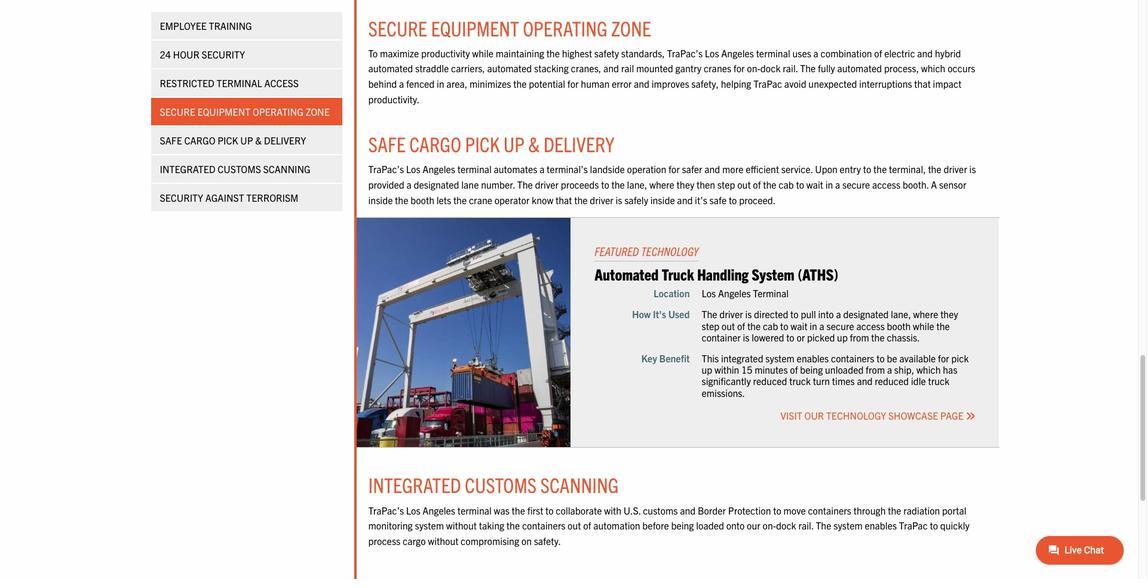 Task type: vqa. For each thing, say whether or not it's contained in the screenshot.
A at the right
yes



Task type: describe. For each thing, give the bounding box(es) containing it.
the down landside
[[612, 179, 625, 191]]

secure inside the driver is directed to pull into a designated lane, where they step out of the cab to wait in a secure access booth while the container is lowered to or picked up from the chassis.
[[827, 320, 855, 332]]

1 horizontal spatial secure equipment operating zone
[[368, 15, 651, 40]]

and left hybrid
[[918, 47, 933, 59]]

hybrid
[[935, 47, 961, 59]]

interruptions
[[860, 78, 913, 90]]

rail
[[621, 62, 634, 74]]

access inside trapac's los angeles terminal automates a terminal's landside operation for safer and more efficient service. upon entry to the terminal, the driver is provided a designated lane number. the driver proceeds to the lane, where they then step out of the cab to wait in a secure access booth. a sensor inside the booth lets the crane operator know that the driver is safely inside and it's safe to proceed.
[[873, 179, 901, 191]]

process,
[[885, 62, 919, 74]]

lane, inside trapac's los angeles terminal automates a terminal's landside operation for safer and more efficient service. upon entry to the terminal, the driver is provided a designated lane number. the driver proceeds to the lane, where they then step out of the cab to wait in a secure access booth. a sensor inside the booth lets the crane operator know that the driver is safely inside and it's safe to proceed.
[[627, 179, 648, 191]]

and left it's
[[677, 194, 693, 206]]

step inside trapac's los angeles terminal automates a terminal's landside operation for safer and more efficient service. upon entry to the terminal, the driver is provided a designated lane number. the driver proceeds to the lane, where they then step out of the cab to wait in a secure access booth. a sensor inside the booth lets the crane operator know that the driver is safely inside and it's safe to proceed.
[[718, 179, 736, 191]]

the right "through"
[[888, 505, 902, 517]]

they inside the driver is directed to pull into a designated lane, where they step out of the cab to wait in a secure access booth while the container is lowered to or picked up from the chassis.
[[941, 309, 959, 321]]

cab inside trapac's los angeles terminal automates a terminal's landside operation for safer and more efficient service. upon entry to the terminal, the driver is provided a designated lane number. the driver proceeds to the lane, where they then step out of the cab to wait in a secure access booth. a sensor inside the booth lets the crane operator know that the driver is safely inside and it's safe to proceed.
[[779, 179, 794, 191]]

trapac's inside to maximize productivity while maintaining the highest safety standards, trapac's los angeles terminal uses a combination of electric and hybrid automated straddle carriers, automated stacking cranes, and rail mounted gantry cranes for on-dock rail. the fully automated process, which occurs behind a fenced in area, minimizes the potential for human error and improves safety, helping trapac avoid unexpected interruptions that impact productivity.
[[667, 47, 703, 59]]

1 vertical spatial terminal
[[753, 288, 789, 300]]

1 horizontal spatial integrated
[[368, 472, 461, 498]]

1 reduced from the left
[[753, 376, 788, 388]]

enables inside this integrated system enables containers to be available for pick up within 15 minutes of being unloaded from a ship, which has significantly reduced truck turn times and reduced idle truck emissions.
[[797, 353, 829, 365]]

key benefit
[[642, 353, 690, 365]]

picked
[[808, 332, 835, 344]]

zone inside secure equipment operating zone link
[[306, 106, 330, 118]]

this integrated system enables containers to be available for pick up within 15 minutes of being unloaded from a ship, which has significantly reduced truck turn times and reduced idle truck emissions.
[[702, 353, 969, 399]]

our
[[747, 520, 761, 532]]

cranes,
[[571, 62, 602, 74]]

los inside to maximize productivity while maintaining the highest safety standards, trapac's los angeles terminal uses a combination of electric and hybrid automated straddle carriers, automated stacking cranes, and rail mounted gantry cranes for on-dock rail. the fully automated process, which occurs behind a fenced in area, minimizes the potential for human error and improves safety, helping trapac avoid unexpected interruptions that impact productivity.
[[705, 47, 719, 59]]

a right uses
[[814, 47, 819, 59]]

the right lets
[[454, 194, 467, 206]]

key
[[642, 353, 657, 365]]

the down los angeles terminal
[[748, 320, 761, 332]]

2 vertical spatial containers
[[522, 520, 566, 532]]

a left terminal's
[[540, 163, 545, 175]]

trapac's for safe cargo pick up & delivery
[[368, 163, 404, 175]]

they inside trapac's los angeles terminal automates a terminal's landside operation for safer and more efficient service. upon entry to the terminal, the driver is provided a designated lane number. the driver proceeds to the lane, where they then step out of the cab to wait in a secure access booth. a sensor inside the booth lets the crane operator know that the driver is safely inside and it's safe to proceed.
[[677, 179, 695, 191]]

protection
[[728, 505, 771, 517]]

1 vertical spatial security
[[160, 192, 203, 204]]

showcase
[[889, 410, 939, 422]]

cab inside the driver is directed to pull into a designated lane, where they step out of the cab to wait in a secure access booth while the container is lowered to or picked up from the chassis.
[[763, 320, 778, 332]]

the down was
[[507, 520, 520, 532]]

dock inside trapac's los angeles terminal was the first to collaborate with u.s. customs and border protection to move containers through the radiation portal monitoring system without taking the containers out of automation before being loaded onto our on-dock rail. the system enables trapac to quickly process cargo without compromising on safety.
[[776, 520, 797, 532]]

process
[[368, 535, 401, 547]]

the up stacking
[[547, 47, 560, 59]]

lets
[[437, 194, 451, 206]]

los angeles terminal
[[702, 288, 789, 300]]

the inside the driver is directed to pull into a designated lane, where they step out of the cab to wait in a secure access booth while the container is lowered to or picked up from the chassis.
[[702, 309, 718, 321]]

where inside trapac's los angeles terminal automates a terminal's landside operation for safer and more efficient service. upon entry to the terminal, the driver is provided a designated lane number. the driver proceeds to the lane, where they then step out of the cab to wait in a secure access booth. a sensor inside the booth lets the crane operator know that the driver is safely inside and it's safe to proceed.
[[650, 179, 675, 191]]

a up productivity.
[[399, 78, 404, 90]]

mounted
[[637, 62, 673, 74]]

1 horizontal spatial operating
[[523, 15, 608, 40]]

0 vertical spatial security
[[202, 48, 245, 60]]

los inside trapac's los angeles terminal automates a terminal's landside operation for safer and more efficient service. upon entry to the terminal, the driver is provided a designated lane number. the driver proceeds to the lane, where they then step out of the cab to wait in a secure access booth. a sensor inside the booth lets the crane operator know that the driver is safely inside and it's safe to proceed.
[[406, 163, 421, 175]]

the left potential
[[514, 78, 527, 90]]

visit our technology showcase page
[[781, 410, 966, 422]]

upon
[[815, 163, 838, 175]]

while inside the driver is directed to pull into a designated lane, where they step out of the cab to wait in a secure access booth while the container is lowered to or picked up from the chassis.
[[913, 320, 935, 332]]

cranes
[[704, 62, 732, 74]]

booth inside the driver is directed to pull into a designated lane, where they step out of the cab to wait in a secure access booth while the container is lowered to or picked up from the chassis.
[[887, 320, 911, 332]]

rail. inside to maximize productivity while maintaining the highest safety standards, trapac's los angeles terminal uses a combination of electric and hybrid automated straddle carriers, automated stacking cranes, and rail mounted gantry cranes for on-dock rail. the fully automated process, which occurs behind a fenced in area, minimizes the potential for human error and improves safety, helping trapac avoid unexpected interruptions that impact productivity.
[[783, 62, 798, 74]]

security against terrorism
[[160, 192, 299, 204]]

helping
[[721, 78, 752, 90]]

los inside trapac's los angeles terminal was the first to collaborate with u.s. customs and border protection to move containers through the radiation portal monitoring system without taking the containers out of automation before being loaded onto our on-dock rail. the system enables trapac to quickly process cargo without compromising on safety.
[[406, 505, 421, 517]]

safe cargo pick up & delivery link
[[151, 127, 342, 154]]

0 vertical spatial without
[[446, 520, 477, 532]]

integrated customs scanning link
[[151, 155, 342, 183]]

0 horizontal spatial safe
[[160, 134, 182, 146]]

0 horizontal spatial &
[[255, 134, 262, 146]]

trapac's los angeles terminal automates a terminal's landside operation for safer and more efficient service. upon entry to the terminal, the driver is provided a designated lane number. the driver proceeds to the lane, where they then step out of the cab to wait in a secure access booth. a sensor inside the booth lets the crane operator know that the driver is safely inside and it's safe to proceed.
[[368, 163, 976, 206]]

maximize
[[380, 47, 419, 59]]

unloaded
[[825, 364, 864, 376]]

of inside the driver is directed to pull into a designated lane, where they step out of the cab to wait in a secure access booth while the container is lowered to or picked up from the chassis.
[[738, 320, 745, 332]]

a right the pull
[[820, 320, 825, 332]]

training
[[209, 20, 252, 32]]

to maximize productivity while maintaining the highest safety standards, trapac's los angeles terminal uses a combination of electric and hybrid automated straddle carriers, automated stacking cranes, and rail mounted gantry cranes for on-dock rail. the fully automated process, which occurs behind a fenced in area, minimizes the potential for human error and improves safety, helping trapac avoid unexpected interruptions that impact productivity.
[[368, 47, 976, 105]]

benefit
[[660, 353, 690, 365]]

wait inside the driver is directed to pull into a designated lane, where they step out of the cab to wait in a secure access booth while the container is lowered to or picked up from the chassis.
[[791, 320, 808, 332]]

trapac's los angeles terminal was the first to collaborate with u.s. customs and border protection to move containers through the radiation portal monitoring system without taking the containers out of automation before being loaded onto our on-dock rail. the system enables trapac to quickly process cargo without compromising on safety.
[[368, 505, 970, 547]]

terrorism
[[246, 192, 299, 204]]

to inside this integrated system enables containers to be available for pick up within 15 minutes of being unloaded from a ship, which has significantly reduced truck turn times and reduced idle truck emissions.
[[877, 353, 885, 365]]

out inside trapac's los angeles terminal was the first to collaborate with u.s. customs and border protection to move containers through the radiation portal monitoring system without taking the containers out of automation before being loaded onto our on-dock rail. the system enables trapac to quickly process cargo without compromising on safety.
[[568, 520, 581, 532]]

efficient
[[746, 163, 779, 175]]

restricted terminal access
[[160, 77, 299, 89]]

standards,
[[621, 47, 665, 59]]

chassis.
[[887, 332, 920, 344]]

productivity
[[421, 47, 470, 59]]

and inside trapac's los angeles terminal was the first to collaborate with u.s. customs and border protection to move containers through the radiation portal monitoring system without taking the containers out of automation before being loaded onto our on-dock rail. the system enables trapac to quickly process cargo without compromising on safety.
[[680, 505, 696, 517]]

collaborate
[[556, 505, 602, 517]]

this
[[702, 353, 719, 365]]

0 horizontal spatial equipment
[[197, 106, 251, 118]]

24 hour security
[[160, 48, 245, 60]]

was
[[494, 505, 510, 517]]

access
[[265, 77, 299, 89]]

0 horizontal spatial safe cargo pick up & delivery
[[160, 134, 306, 146]]

0 horizontal spatial system
[[415, 520, 444, 532]]

occurs
[[948, 62, 976, 74]]

1 horizontal spatial &
[[529, 131, 540, 157]]

step inside the driver is directed to pull into a designated lane, where they step out of the cab to wait in a secure access booth while the container is lowered to or picked up from the chassis.
[[702, 320, 720, 332]]

quickly
[[941, 520, 970, 532]]

potential
[[529, 78, 566, 90]]

monitoring
[[368, 520, 413, 532]]

against
[[205, 192, 244, 204]]

directed
[[754, 309, 789, 321]]

the up a
[[928, 163, 942, 175]]

pick
[[952, 353, 969, 365]]

straddle
[[415, 62, 449, 74]]

the down proceeds
[[575, 194, 588, 206]]

designated inside the driver is directed to pull into a designated lane, where they step out of the cab to wait in a secure access booth while the container is lowered to or picked up from the chassis.
[[844, 309, 889, 321]]

0 vertical spatial customs
[[218, 163, 261, 175]]

1 horizontal spatial safe cargo pick up & delivery
[[368, 131, 615, 157]]

hour
[[173, 48, 200, 60]]

before
[[643, 520, 669, 532]]

on- inside trapac's los angeles terminal was the first to collaborate with u.s. customs and border protection to move containers through the radiation portal monitoring system without taking the containers out of automation before being loaded onto our on-dock rail. the system enables trapac to quickly process cargo without compromising on safety.
[[763, 520, 776, 532]]

driver up "know"
[[535, 179, 559, 191]]

1 vertical spatial without
[[428, 535, 459, 547]]

1 horizontal spatial safe
[[368, 131, 406, 157]]

how
[[632, 309, 651, 321]]

page
[[941, 410, 964, 422]]

the down efficient
[[763, 179, 777, 191]]

and up then
[[705, 163, 720, 175]]

trapac's for integrated customs scanning
[[368, 505, 404, 517]]

wait inside trapac's los angeles terminal automates a terminal's landside operation for safer and more efficient service. upon entry to the terminal, the driver is provided a designated lane number. the driver proceeds to the lane, where they then step out of the cab to wait in a secure access booth. a sensor inside the booth lets the crane operator know that the driver is safely inside and it's safe to proceed.
[[807, 179, 824, 191]]

1 horizontal spatial pick
[[465, 131, 500, 157]]

1 truck from the left
[[790, 376, 811, 388]]

dock inside to maximize productivity while maintaining the highest safety standards, trapac's los angeles terminal uses a combination of electric and hybrid automated straddle carriers, automated stacking cranes, and rail mounted gantry cranes for on-dock rail. the fully automated process, which occurs behind a fenced in area, minimizes the potential for human error and improves safety, helping trapac avoid unexpected interruptions that impact productivity.
[[761, 62, 781, 74]]

0 horizontal spatial cargo
[[184, 134, 216, 146]]

the inside trapac's los angeles terminal was the first to collaborate with u.s. customs and border protection to move containers through the radiation portal monitoring system without taking the containers out of automation before being loaded onto our on-dock rail. the system enables trapac to quickly process cargo without compromising on safety.
[[816, 520, 832, 532]]

ship,
[[895, 364, 915, 376]]

featured
[[595, 244, 639, 259]]

carriers,
[[451, 62, 485, 74]]

crane
[[469, 194, 493, 206]]

terminal's
[[547, 163, 588, 175]]

in for secure equipment operating zone
[[437, 78, 445, 90]]

0 vertical spatial terminal
[[217, 77, 262, 89]]

idle
[[911, 376, 926, 388]]

1 vertical spatial secure
[[160, 106, 195, 118]]

0 horizontal spatial up
[[240, 134, 253, 146]]

1 inside from the left
[[368, 194, 393, 206]]

which inside to maximize productivity while maintaining the highest safety standards, trapac's los angeles terminal uses a combination of electric and hybrid automated straddle carriers, automated stacking cranes, and rail mounted gantry cranes for on-dock rail. the fully automated process, which occurs behind a fenced in area, minimizes the potential for human error and improves safety, helping trapac avoid unexpected interruptions that impact productivity.
[[922, 62, 946, 74]]

of inside trapac's los angeles terminal was the first to collaborate with u.s. customs and border protection to move containers through the radiation portal monitoring system without taking the containers out of automation before being loaded onto our on-dock rail. the system enables trapac to quickly process cargo without compromising on safety.
[[583, 520, 591, 532]]

visit
[[781, 410, 803, 422]]

1 vertical spatial containers
[[808, 505, 852, 517]]

in inside the driver is directed to pull into a designated lane, where they step out of the cab to wait in a secure access booth while the container is lowered to or picked up from the chassis.
[[810, 320, 818, 332]]

significantly
[[702, 376, 751, 388]]

radiation
[[904, 505, 940, 517]]

trapac inside to maximize productivity while maintaining the highest safety standards, trapac's los angeles terminal uses a combination of electric and hybrid automated straddle carriers, automated stacking cranes, and rail mounted gantry cranes for on-dock rail. the fully automated process, which occurs behind a fenced in area, minimizes the potential for human error and improves safety, helping trapac avoid unexpected interruptions that impact productivity.
[[754, 78, 783, 90]]

1 vertical spatial technology
[[827, 410, 887, 422]]

combination
[[821, 47, 872, 59]]

rail. inside trapac's los angeles terminal was the first to collaborate with u.s. customs and border protection to move containers through the radiation portal monitoring system without taking the containers out of automation before being loaded onto our on-dock rail. the system enables trapac to quickly process cargo without compromising on safety.
[[799, 520, 814, 532]]

the inside trapac's los angeles terminal automates a terminal's landside operation for safer and more efficient service. upon entry to the terminal, the driver is provided a designated lane number. the driver proceeds to the lane, where they then step out of the cab to wait in a secure access booth. a sensor inside the booth lets the crane operator know that the driver is safely inside and it's safe to proceed.
[[517, 179, 533, 191]]

trapac inside trapac's los angeles terminal was the first to collaborate with u.s. customs and border protection to move containers through the radiation portal monitoring system without taking the containers out of automation before being loaded onto our on-dock rail. the system enables trapac to quickly process cargo without compromising on safety.
[[899, 520, 928, 532]]

proceeds
[[561, 179, 599, 191]]

(aths)
[[798, 264, 839, 284]]

area,
[[447, 78, 468, 90]]

the left chassis.
[[872, 332, 885, 344]]

featured technology automated truck handling system (aths)
[[595, 244, 839, 284]]

a right the into
[[836, 309, 841, 321]]

container
[[702, 332, 741, 344]]

the down provided
[[395, 194, 409, 206]]

fenced
[[406, 78, 435, 90]]

loaded
[[696, 520, 724, 532]]

2 horizontal spatial system
[[834, 520, 863, 532]]

1 vertical spatial customs
[[465, 472, 537, 498]]

0 horizontal spatial delivery
[[264, 134, 306, 146]]

and down safety at right
[[604, 62, 619, 74]]

within
[[715, 364, 740, 376]]

1 horizontal spatial equipment
[[431, 15, 519, 40]]

1 vertical spatial secure equipment operating zone
[[160, 106, 330, 118]]

restricted
[[160, 77, 215, 89]]

1 horizontal spatial up
[[504, 131, 525, 157]]

designated inside trapac's los angeles terminal automates a terminal's landside operation for safer and more efficient service. upon entry to the terminal, the driver is provided a designated lane number. the driver proceeds to the lane, where they then step out of the cab to wait in a secure access booth. a sensor inside the booth lets the crane operator know that the driver is safely inside and it's safe to proceed.
[[414, 179, 459, 191]]

0 horizontal spatial integrated
[[160, 163, 216, 175]]



Task type: locate. For each thing, give the bounding box(es) containing it.
trapac's up gantry at top right
[[667, 47, 703, 59]]

first
[[528, 505, 544, 517]]

trapac's inside trapac's los angeles terminal automates a terminal's landside operation for safer and more efficient service. upon entry to the terminal, the driver is provided a designated lane number. the driver proceeds to the lane, where they then step out of the cab to wait in a secure access booth. a sensor inside the booth lets the crane operator know that the driver is safely inside and it's safe to proceed.
[[368, 163, 404, 175]]

safer
[[682, 163, 703, 175]]

error
[[612, 78, 632, 90]]

1 horizontal spatial technology
[[827, 410, 887, 422]]

of left electric
[[875, 47, 883, 59]]

1 vertical spatial on-
[[763, 520, 776, 532]]

angeles inside trapac's los angeles terminal automates a terminal's landside operation for safer and more efficient service. upon entry to the terminal, the driver is provided a designated lane number. the driver proceeds to the lane, where they then step out of the cab to wait in a secure access booth. a sensor inside the booth lets the crane operator know that the driver is safely inside and it's safe to proceed.
[[423, 163, 455, 175]]

up inside this integrated system enables containers to be available for pick up within 15 minutes of being unloaded from a ship, which has significantly reduced truck turn times and reduced idle truck emissions.
[[702, 364, 713, 376]]

technology up 'truck'
[[641, 244, 699, 259]]

containers up safety.
[[522, 520, 566, 532]]

without left taking
[[446, 520, 477, 532]]

0 vertical spatial booth
[[411, 194, 435, 206]]

0 horizontal spatial scanning
[[263, 163, 311, 175]]

0 vertical spatial where
[[650, 179, 675, 191]]

delivery
[[544, 131, 615, 157], [264, 134, 306, 146]]

2 reduced from the left
[[875, 376, 909, 388]]

landside
[[590, 163, 625, 175]]

& up integrated customs scanning link at the left top
[[255, 134, 262, 146]]

where
[[650, 179, 675, 191], [914, 309, 939, 321]]

up inside the driver is directed to pull into a designated lane, where they step out of the cab to wait in a secure access booth while the container is lowered to or picked up from the chassis.
[[837, 332, 848, 344]]

for inside this integrated system enables containers to be available for pick up within 15 minutes of being unloaded from a ship, which has significantly reduced truck turn times and reduced idle truck emissions.
[[938, 353, 950, 365]]

booth
[[411, 194, 435, 206], [887, 320, 911, 332]]

1 horizontal spatial enables
[[865, 520, 897, 532]]

turn
[[813, 376, 830, 388]]

terminal inside trapac's los angeles terminal was the first to collaborate with u.s. customs and border protection to move containers through the radiation portal monitoring system without taking the containers out of automation before being loaded onto our on-dock rail. the system enables trapac to quickly process cargo without compromising on safety.
[[458, 505, 492, 517]]

step up this
[[702, 320, 720, 332]]

booth inside trapac's los angeles terminal automates a terminal's landside operation for safer and more efficient service. upon entry to the terminal, the driver is provided a designated lane number. the driver proceeds to the lane, where they then step out of the cab to wait in a secure access booth. a sensor inside the booth lets the crane operator know that the driver is safely inside and it's safe to proceed.
[[411, 194, 435, 206]]

sensor
[[940, 179, 967, 191]]

being right "before"
[[671, 520, 694, 532]]

0 horizontal spatial secure equipment operating zone
[[160, 106, 330, 118]]

technology down times
[[827, 410, 887, 422]]

onto
[[727, 520, 745, 532]]

designated right the into
[[844, 309, 889, 321]]

number.
[[481, 179, 515, 191]]

secure inside trapac's los angeles terminal automates a terminal's landside operation for safer and more efficient service. upon entry to the terminal, the driver is provided a designated lane number. the driver proceeds to the lane, where they then step out of the cab to wait in a secure access booth. a sensor inside the booth lets the crane operator know that the driver is safely inside and it's safe to proceed.
[[843, 179, 870, 191]]

terminal for safe cargo pick up & delivery
[[458, 163, 492, 175]]

of inside trapac's los angeles terminal automates a terminal's landside operation for safer and more efficient service. upon entry to the terminal, the driver is provided a designated lane number. the driver proceeds to the lane, where they then step out of the cab to wait in a secure access booth. a sensor inside the booth lets the crane operator know that the driver is safely inside and it's safe to proceed.
[[753, 179, 761, 191]]

enables
[[797, 353, 829, 365], [865, 520, 897, 532]]

24 hour security link
[[151, 41, 342, 68]]

terminal inside to maximize productivity while maintaining the highest safety standards, trapac's los angeles terminal uses a combination of electric and hybrid automated straddle carriers, automated stacking cranes, and rail mounted gantry cranes for on-dock rail. the fully automated process, which occurs behind a fenced in area, minimizes the potential for human error and improves safety, helping trapac avoid unexpected interruptions that impact productivity.
[[756, 47, 791, 59]]

&
[[529, 131, 540, 157], [255, 134, 262, 146]]

1 horizontal spatial lane,
[[891, 309, 911, 321]]

being
[[800, 364, 823, 376], [671, 520, 694, 532]]

terminal
[[756, 47, 791, 59], [458, 163, 492, 175], [458, 505, 492, 517]]

angeles inside trapac's los angeles terminal was the first to collaborate with u.s. customs and border protection to move containers through the radiation portal monitoring system without taking the containers out of automation before being loaded onto our on-dock rail. the system enables trapac to quickly process cargo without compromising on safety.
[[423, 505, 455, 517]]

up up automates
[[504, 131, 525, 157]]

access left chassis.
[[857, 320, 885, 332]]

safe up provided
[[368, 131, 406, 157]]

that inside to maximize productivity while maintaining the highest safety standards, trapac's los angeles terminal uses a combination of electric and hybrid automated straddle carriers, automated stacking cranes, and rail mounted gantry cranes for on-dock rail. the fully automated process, which occurs behind a fenced in area, minimizes the potential for human error and improves safety, helping trapac avoid unexpected interruptions that impact productivity.
[[915, 78, 931, 90]]

1 vertical spatial where
[[914, 309, 939, 321]]

customs
[[643, 505, 678, 517]]

lane, inside the driver is directed to pull into a designated lane, where they step out of the cab to wait in a secure access booth while the container is lowered to or picked up from the chassis.
[[891, 309, 911, 321]]

system up cargo
[[415, 520, 444, 532]]

from inside this integrated system enables containers to be available for pick up within 15 minutes of being unloaded from a ship, which has significantly reduced truck turn times and reduced idle truck emissions.
[[866, 364, 885, 376]]

0 horizontal spatial that
[[556, 194, 572, 206]]

a
[[931, 179, 937, 191]]

security against terrorism link
[[151, 184, 342, 212]]

and
[[918, 47, 933, 59], [604, 62, 619, 74], [634, 78, 650, 90], [705, 163, 720, 175], [677, 194, 693, 206], [857, 376, 873, 388], [680, 505, 696, 517]]

0 vertical spatial zone
[[612, 15, 651, 40]]

0 vertical spatial while
[[472, 47, 494, 59]]

for up helping
[[734, 62, 745, 74]]

operating down access
[[253, 106, 304, 118]]

enables down "through"
[[865, 520, 897, 532]]

0 horizontal spatial pick
[[218, 134, 238, 146]]

out inside the driver is directed to pull into a designated lane, where they step out of the cab to wait in a secure access booth while the container is lowered to or picked up from the chassis.
[[722, 320, 735, 332]]

without
[[446, 520, 477, 532], [428, 535, 459, 547]]

wait down upon
[[807, 179, 824, 191]]

1 vertical spatial designated
[[844, 309, 889, 321]]

driver inside the driver is directed to pull into a designated lane, where they step out of the cab to wait in a secure access booth while the container is lowered to or picked up from the chassis.
[[720, 309, 743, 321]]

0 horizontal spatial being
[[671, 520, 694, 532]]

in inside trapac's los angeles terminal automates a terminal's landside operation for safer and more efficient service. upon entry to the terminal, the driver is provided a designated lane number. the driver proceeds to the lane, where they then step out of the cab to wait in a secure access booth. a sensor inside the booth lets the crane operator know that the driver is safely inside and it's safe to proceed.
[[826, 179, 833, 191]]

0 vertical spatial in
[[437, 78, 445, 90]]

0 vertical spatial equipment
[[431, 15, 519, 40]]

used
[[669, 309, 690, 321]]

and inside this integrated system enables containers to be available for pick up within 15 minutes of being unloaded from a ship, which has significantly reduced truck turn times and reduced idle truck emissions.
[[857, 376, 873, 388]]

the inside to maximize productivity while maintaining the highest safety standards, trapac's los angeles terminal uses a combination of electric and hybrid automated straddle carriers, automated stacking cranes, and rail mounted gantry cranes for on-dock rail. the fully automated process, which occurs behind a fenced in area, minimizes the potential for human error and improves safety, helping trapac avoid unexpected interruptions that impact productivity.
[[800, 62, 816, 74]]

2 inside from the left
[[651, 194, 675, 206]]

with
[[604, 505, 622, 517]]

secure equipment operating zone up safe cargo pick up & delivery link
[[160, 106, 330, 118]]

which up impact
[[922, 62, 946, 74]]

1 horizontal spatial inside
[[651, 194, 675, 206]]

1 automated from the left
[[368, 62, 413, 74]]

while up available
[[913, 320, 935, 332]]

pull
[[801, 309, 816, 321]]

where down operation
[[650, 179, 675, 191]]

2 automated from the left
[[487, 62, 532, 74]]

1 horizontal spatial customs
[[465, 472, 537, 498]]

on- inside to maximize productivity while maintaining the highest safety standards, trapac's los angeles terminal uses a combination of electric and hybrid automated straddle carriers, automated stacking cranes, and rail mounted gantry cranes for on-dock rail. the fully automated process, which occurs behind a fenced in area, minimizes the potential for human error and improves safety, helping trapac avoid unexpected interruptions that impact productivity.
[[747, 62, 761, 74]]

1 vertical spatial operating
[[253, 106, 304, 118]]

automated up behind in the top of the page
[[368, 62, 413, 74]]

los
[[705, 47, 719, 59], [406, 163, 421, 175], [702, 288, 716, 300], [406, 505, 421, 517]]

angeles inside to maximize productivity while maintaining the highest safety standards, trapac's los angeles terminal uses a combination of electric and hybrid automated straddle carriers, automated stacking cranes, and rail mounted gantry cranes for on-dock rail. the fully automated process, which occurs behind a fenced in area, minimizes the potential for human error and improves safety, helping trapac avoid unexpected interruptions that impact productivity.
[[722, 47, 754, 59]]

or
[[797, 332, 805, 344]]

enables inside trapac's los angeles terminal was the first to collaborate with u.s. customs and border protection to move containers through the radiation portal monitoring system without taking the containers out of automation before being loaded onto our on-dock rail. the system enables trapac to quickly process cargo without compromising on safety.
[[865, 520, 897, 532]]

1 vertical spatial trapac
[[899, 520, 928, 532]]

1 vertical spatial they
[[941, 309, 959, 321]]

1 horizontal spatial zone
[[612, 15, 651, 40]]

1 horizontal spatial trapac
[[899, 520, 928, 532]]

safety.
[[534, 535, 561, 547]]

0 vertical spatial cab
[[779, 179, 794, 191]]

secure
[[368, 15, 427, 40], [160, 106, 195, 118]]

cab left or
[[763, 320, 778, 332]]

the
[[800, 62, 816, 74], [517, 179, 533, 191], [702, 309, 718, 321], [816, 520, 832, 532]]

taking
[[479, 520, 505, 532]]

access
[[873, 179, 901, 191], [857, 320, 885, 332]]

integrated customs scanning up security against terrorism
[[160, 163, 311, 175]]

secure down restricted
[[160, 106, 195, 118]]

compromising
[[461, 535, 519, 547]]

secure equipment operating zone link
[[151, 98, 342, 126]]

for down cranes,
[[568, 78, 579, 90]]

containers
[[831, 353, 875, 365], [808, 505, 852, 517], [522, 520, 566, 532]]

the left terminal,
[[874, 163, 887, 175]]

times
[[833, 376, 855, 388]]

1 vertical spatial being
[[671, 520, 694, 532]]

terminal for integrated customs scanning
[[458, 505, 492, 517]]

wait left the into
[[791, 320, 808, 332]]

3 automated from the left
[[838, 62, 882, 74]]

inside
[[368, 194, 393, 206], [651, 194, 675, 206]]

operating
[[523, 15, 608, 40], [253, 106, 304, 118]]

0 vertical spatial out
[[738, 179, 751, 191]]

delivery up integrated customs scanning link at the left top
[[264, 134, 306, 146]]

in left the into
[[810, 320, 818, 332]]

1 vertical spatial rail.
[[799, 520, 814, 532]]

for left safer
[[669, 163, 680, 175]]

up right picked
[[837, 332, 848, 344]]

minutes
[[755, 364, 788, 376]]

in down upon
[[826, 179, 833, 191]]

solid image
[[966, 412, 976, 421]]

lane, up safely
[[627, 179, 648, 191]]

a left ship,
[[888, 364, 892, 376]]

technology inside featured technology automated truck handling system (aths)
[[641, 244, 699, 259]]

0 vertical spatial trapac's
[[667, 47, 703, 59]]

scanning up terrorism
[[263, 163, 311, 175]]

1 vertical spatial dock
[[776, 520, 797, 532]]

out down "more"
[[738, 179, 751, 191]]

equipment down the restricted terminal access
[[197, 106, 251, 118]]

the right chassis.
[[937, 320, 950, 332]]

0 horizontal spatial designated
[[414, 179, 459, 191]]

1 vertical spatial scanning
[[541, 472, 619, 498]]

integrated customs scanning
[[160, 163, 311, 175], [368, 472, 619, 498]]

1 horizontal spatial booth
[[887, 320, 911, 332]]

driver down proceeds
[[590, 194, 614, 206]]

15
[[742, 364, 753, 376]]

0 vertical spatial integrated customs scanning
[[160, 163, 311, 175]]

0 horizontal spatial secure
[[160, 106, 195, 118]]

1 vertical spatial access
[[857, 320, 885, 332]]

customs up security against terrorism link
[[218, 163, 261, 175]]

2 vertical spatial trapac's
[[368, 505, 404, 517]]

zone
[[612, 15, 651, 40], [306, 106, 330, 118]]

terminal up lane
[[458, 163, 492, 175]]

operating up highest
[[523, 15, 608, 40]]

out inside trapac's los angeles terminal automates a terminal's landside operation for safer and more efficient service. upon entry to the terminal, the driver is provided a designated lane number. the driver proceeds to the lane, where they then step out of the cab to wait in a secure access booth. a sensor inside the booth lets the crane operator know that the driver is safely inside and it's safe to proceed.
[[738, 179, 751, 191]]

1 vertical spatial enables
[[865, 520, 897, 532]]

truck left turn at right
[[790, 376, 811, 388]]

to
[[864, 163, 872, 175], [601, 179, 610, 191], [796, 179, 805, 191], [729, 194, 737, 206], [791, 309, 799, 321], [781, 320, 789, 332], [787, 332, 795, 344], [877, 353, 885, 365], [546, 505, 554, 517], [774, 505, 782, 517], [930, 520, 938, 532]]

system inside this integrated system enables containers to be available for pick up within 15 minutes of being unloaded from a ship, which has significantly reduced truck turn times and reduced idle truck emissions.
[[766, 353, 795, 365]]

customs
[[218, 163, 261, 175], [465, 472, 537, 498]]

enables down picked
[[797, 353, 829, 365]]

1 horizontal spatial integrated customs scanning
[[368, 472, 619, 498]]

which inside this integrated system enables containers to be available for pick up within 15 minutes of being unloaded from a ship, which has significantly reduced truck turn times and reduced idle truck emissions.
[[917, 364, 941, 376]]

0 horizontal spatial out
[[568, 520, 581, 532]]

0 vertical spatial integrated
[[160, 163, 216, 175]]

driver up container
[[720, 309, 743, 321]]

service.
[[782, 163, 813, 175]]

1 vertical spatial while
[[913, 320, 935, 332]]

trapac's inside trapac's los angeles terminal was the first to collaborate with u.s. customs and border protection to move containers through the radiation portal monitoring system without taking the containers out of automation before being loaded onto our on-dock rail. the system enables trapac to quickly process cargo without compromising on safety.
[[368, 505, 404, 517]]

0 vertical spatial they
[[677, 179, 695, 191]]

being inside this integrated system enables containers to be available for pick up within 15 minutes of being unloaded from a ship, which has significantly reduced truck turn times and reduced idle truck emissions.
[[800, 364, 823, 376]]

automation
[[594, 520, 641, 532]]

angeles
[[722, 47, 754, 59], [423, 163, 455, 175], [718, 288, 751, 300], [423, 505, 455, 517]]

integrated customs scanning up was
[[368, 472, 619, 498]]

in for safe cargo pick up & delivery
[[826, 179, 833, 191]]

of inside to maximize productivity while maintaining the highest safety standards, trapac's los angeles terminal uses a combination of electric and hybrid automated straddle carriers, automated stacking cranes, and rail mounted gantry cranes for on-dock rail. the fully automated process, which occurs behind a fenced in area, minimizes the potential for human error and improves safety, helping trapac avoid unexpected interruptions that impact productivity.
[[875, 47, 883, 59]]

a inside this integrated system enables containers to be available for pick up within 15 minutes of being unloaded from a ship, which has significantly reduced truck turn times and reduced idle truck emissions.
[[888, 364, 892, 376]]

2 horizontal spatial out
[[738, 179, 751, 191]]

access down terminal,
[[873, 179, 901, 191]]

1 horizontal spatial where
[[914, 309, 939, 321]]

1 horizontal spatial secure
[[368, 15, 427, 40]]

angeles up cranes at the top right
[[722, 47, 754, 59]]

1 horizontal spatial delivery
[[544, 131, 615, 157]]

1 vertical spatial integrated
[[368, 472, 461, 498]]

1 vertical spatial integrated customs scanning
[[368, 472, 619, 498]]

safe cargo pick up & delivery up integrated customs scanning link at the left top
[[160, 134, 306, 146]]

containers up times
[[831, 353, 875, 365]]

0 vertical spatial containers
[[831, 353, 875, 365]]

u.s.
[[624, 505, 641, 517]]

1 vertical spatial in
[[826, 179, 833, 191]]

in left area,
[[437, 78, 445, 90]]

uses
[[793, 47, 812, 59]]

0 vertical spatial lane,
[[627, 179, 648, 191]]

the driver is directed to pull into a designated lane, where they step out of the cab to wait in a secure access booth while the container is lowered to or picked up from the chassis.
[[702, 309, 959, 344]]

trapac
[[754, 78, 783, 90], [899, 520, 928, 532]]

angeles down handling
[[718, 288, 751, 300]]

portal
[[943, 505, 967, 517]]

lane
[[462, 179, 479, 191]]

1 vertical spatial up
[[702, 364, 713, 376]]

2 vertical spatial in
[[810, 320, 818, 332]]

secure right the pull
[[827, 320, 855, 332]]

up left within
[[702, 364, 713, 376]]

avoid
[[785, 78, 807, 90]]

for inside trapac's los angeles terminal automates a terminal's landside operation for safer and more efficient service. upon entry to the terminal, the driver is provided a designated lane number. the driver proceeds to the lane, where they then step out of the cab to wait in a secure access booth. a sensor inside the booth lets the crane operator know that the driver is safely inside and it's safe to proceed.
[[669, 163, 680, 175]]

pick up automates
[[465, 131, 500, 157]]

from up unloaded
[[850, 332, 869, 344]]

step down "more"
[[718, 179, 736, 191]]

1 vertical spatial that
[[556, 194, 572, 206]]

0 horizontal spatial automated
[[368, 62, 413, 74]]

1 vertical spatial zone
[[306, 106, 330, 118]]

behind
[[368, 78, 397, 90]]

the right was
[[512, 505, 525, 517]]

security up the restricted terminal access
[[202, 48, 245, 60]]

terminal down "24 hour security" link
[[217, 77, 262, 89]]

of inside this integrated system enables containers to be available for pick up within 15 minutes of being unloaded from a ship, which has significantly reduced truck turn times and reduced idle truck emissions.
[[790, 364, 798, 376]]

handling
[[698, 264, 749, 284]]

1 horizontal spatial cargo
[[410, 131, 462, 157]]

1 vertical spatial wait
[[791, 320, 808, 332]]

angeles up cargo
[[423, 505, 455, 517]]

trapac's up monitoring
[[368, 505, 404, 517]]

and right times
[[857, 376, 873, 388]]

employee training link
[[151, 12, 342, 39]]

0 horizontal spatial integrated customs scanning
[[160, 163, 311, 175]]

safe cargo pick up & delivery
[[368, 131, 615, 157], [160, 134, 306, 146]]

on-
[[747, 62, 761, 74], [763, 520, 776, 532]]

truck right 'idle'
[[929, 376, 950, 388]]

1 horizontal spatial they
[[941, 309, 959, 321]]

automated down combination
[[838, 62, 882, 74]]

trapac left avoid
[[754, 78, 783, 90]]

0 vertical spatial scanning
[[263, 163, 311, 175]]

security left against
[[160, 192, 203, 204]]

cargo
[[403, 535, 426, 547]]

impact
[[933, 78, 962, 90]]

1 horizontal spatial designated
[[844, 309, 889, 321]]

0 vertical spatial wait
[[807, 179, 824, 191]]

on- right our
[[763, 520, 776, 532]]

0 horizontal spatial in
[[437, 78, 445, 90]]

integrated customs scanning inside integrated customs scanning link
[[160, 163, 311, 175]]

a down upon
[[836, 179, 841, 191]]

1 vertical spatial from
[[866, 364, 885, 376]]

0 vertical spatial operating
[[523, 15, 608, 40]]

0 horizontal spatial reduced
[[753, 376, 788, 388]]

2 horizontal spatial automated
[[838, 62, 882, 74]]

0 horizontal spatial terminal
[[217, 77, 262, 89]]

a right provided
[[407, 179, 412, 191]]

secure down entry
[[843, 179, 870, 191]]

maintaining
[[496, 47, 544, 59]]

through
[[854, 505, 886, 517]]

that inside trapac's los angeles terminal automates a terminal's landside operation for safer and more efficient service. upon entry to the terminal, the driver is provided a designated lane number. the driver proceeds to the lane, where they then step out of the cab to wait in a secure access booth. a sensor inside the booth lets the crane operator know that the driver is safely inside and it's safe to proceed.
[[556, 194, 572, 206]]

1 vertical spatial secure
[[827, 320, 855, 332]]

unexpected
[[809, 78, 857, 90]]

0 horizontal spatial trapac
[[754, 78, 783, 90]]

1 horizontal spatial on-
[[763, 520, 776, 532]]

equipment up productivity at left top
[[431, 15, 519, 40]]

to
[[368, 47, 378, 59]]

1 horizontal spatial automated
[[487, 62, 532, 74]]

on
[[522, 535, 532, 547]]

terminal,
[[889, 163, 926, 175]]

being inside trapac's los angeles terminal was the first to collaborate with u.s. customs and border protection to move containers through the radiation portal monitoring system without taking the containers out of automation before being loaded onto our on-dock rail. the system enables trapac to quickly process cargo without compromising on safety.
[[671, 520, 694, 532]]

where inside the driver is directed to pull into a designated lane, where they step out of the cab to wait in a secure access booth while the container is lowered to or picked up from the chassis.
[[914, 309, 939, 321]]

truck
[[790, 376, 811, 388], [929, 376, 950, 388]]

from inside the driver is directed to pull into a designated lane, where they step out of the cab to wait in a secure access booth while the container is lowered to or picked up from the chassis.
[[850, 332, 869, 344]]

1 vertical spatial terminal
[[458, 163, 492, 175]]

minimizes
[[470, 78, 511, 90]]

lane,
[[627, 179, 648, 191], [891, 309, 911, 321]]

1 vertical spatial trapac's
[[368, 163, 404, 175]]

0 vertical spatial on-
[[747, 62, 761, 74]]

safety
[[595, 47, 619, 59]]

0 horizontal spatial operating
[[253, 106, 304, 118]]

that right "know"
[[556, 194, 572, 206]]

1 horizontal spatial while
[[913, 320, 935, 332]]

pick up integrated customs scanning link at the left top
[[218, 134, 238, 146]]

customs up was
[[465, 472, 537, 498]]

terminal inside trapac's los angeles terminal automates a terminal's landside operation for safer and more efficient service. upon entry to the terminal, the driver is provided a designated lane number. the driver proceeds to the lane, where they then step out of the cab to wait in a secure access booth. a sensor inside the booth lets the crane operator know that the driver is safely inside and it's safe to proceed.
[[458, 163, 492, 175]]

designated up lets
[[414, 179, 459, 191]]

in inside to maximize productivity while maintaining the highest safety standards, trapac's los angeles terminal uses a combination of electric and hybrid automated straddle carriers, automated stacking cranes, and rail mounted gantry cranes for on-dock rail. the fully automated process, which occurs behind a fenced in area, minimizes the potential for human error and improves safety, helping trapac avoid unexpected interruptions that impact productivity.
[[437, 78, 445, 90]]

driver
[[944, 163, 968, 175], [535, 179, 559, 191], [590, 194, 614, 206], [720, 309, 743, 321]]

2 truck from the left
[[929, 376, 950, 388]]

0 vertical spatial rail.
[[783, 62, 798, 74]]

0 horizontal spatial inside
[[368, 194, 393, 206]]

emissions.
[[702, 387, 745, 399]]

0 vertical spatial from
[[850, 332, 869, 344]]

system down "through"
[[834, 520, 863, 532]]

secure equipment operating zone
[[368, 15, 651, 40], [160, 106, 330, 118]]

integrated up against
[[160, 163, 216, 175]]

restricted terminal access link
[[151, 69, 342, 97]]

and right error in the top of the page
[[634, 78, 650, 90]]

0 vertical spatial trapac
[[754, 78, 783, 90]]

driver up 'sensor'
[[944, 163, 968, 175]]

containers inside this integrated system enables containers to be available for pick up within 15 minutes of being unloaded from a ship, which has significantly reduced truck turn times and reduced idle truck emissions.
[[831, 353, 875, 365]]

dock
[[761, 62, 781, 74], [776, 520, 797, 532]]

booth left lets
[[411, 194, 435, 206]]

they up pick
[[941, 309, 959, 321]]

while inside to maximize productivity while maintaining the highest safety standards, trapac's los angeles terminal uses a combination of electric and hybrid automated straddle carriers, automated stacking cranes, and rail mounted gantry cranes for on-dock rail. the fully automated process, which occurs behind a fenced in area, minimizes the potential for human error and improves safety, helping trapac avoid unexpected interruptions that impact productivity.
[[472, 47, 494, 59]]

0 vertical spatial access
[[873, 179, 901, 191]]

integrated
[[721, 353, 764, 365]]

0 horizontal spatial booth
[[411, 194, 435, 206]]

cab down service. on the right top of the page
[[779, 179, 794, 191]]

0 vertical spatial terminal
[[756, 47, 791, 59]]

access inside the driver is directed to pull into a designated lane, where they step out of the cab to wait in a secure access booth while the container is lowered to or picked up from the chassis.
[[857, 320, 885, 332]]

be
[[887, 353, 898, 365]]

terminal left uses
[[756, 47, 791, 59]]

trapac down radiation
[[899, 520, 928, 532]]

lowered
[[752, 332, 784, 344]]

on- up helping
[[747, 62, 761, 74]]

our
[[805, 410, 824, 422]]



